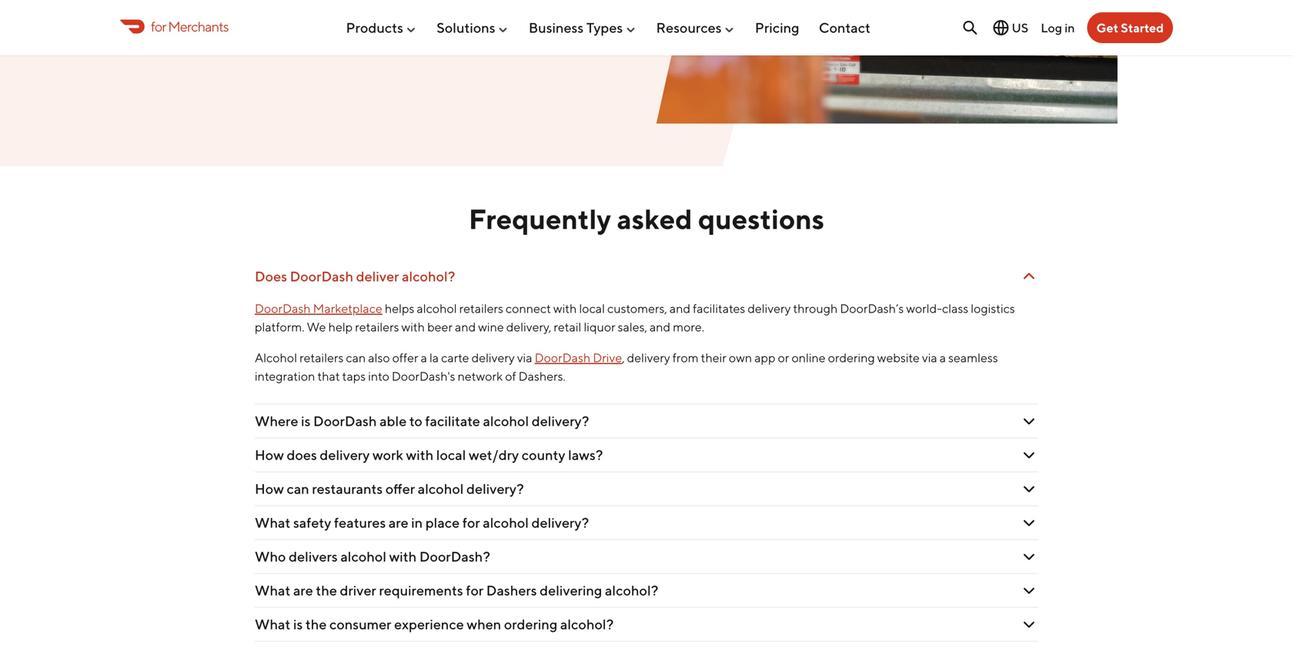 Task type: vqa. For each thing, say whether or not it's contained in the screenshot.
the bottom offer
yes



Task type: describe. For each thing, give the bounding box(es) containing it.
what is the consumer experience when ordering alcohol?
[[255, 616, 614, 632]]

safety
[[293, 514, 331, 531]]

seamless
[[948, 350, 998, 365]]

app
[[755, 350, 776, 365]]

1 a from the left
[[421, 350, 427, 365]]

chevron down image for does doordash deliver alcohol?
[[1020, 267, 1038, 286]]

deliver
[[356, 268, 399, 284]]

products
[[346, 19, 403, 36]]

doordash marketplace
[[255, 301, 382, 316]]

doordash?
[[419, 548, 490, 565]]

world-
[[906, 301, 942, 316]]

with right work
[[406, 446, 434, 463]]

0 vertical spatial offer
[[392, 350, 418, 365]]

to
[[409, 413, 422, 429]]

does doordash deliver alcohol?
[[255, 268, 455, 284]]

with down "helps"
[[401, 319, 425, 334]]

with up requirements on the left of page
[[389, 548, 417, 565]]

mx blog - liquor locker 6 image
[[656, 0, 1118, 124]]

alcohol retailers can also offer a la carte delivery via doordash drive
[[255, 350, 622, 365]]

0 vertical spatial alcohol?
[[402, 268, 455, 284]]

merchants
[[168, 18, 228, 34]]

or
[[778, 350, 789, 365]]

who
[[255, 548, 286, 565]]

log
[[1041, 20, 1062, 35]]

wine
[[478, 319, 504, 334]]

a inside , delivery from their own app or online ordering website via a seamless integration that taps into doordash's network of dashers.
[[940, 350, 946, 365]]

chevron down image for alcohol?
[[1020, 615, 1038, 634]]

driver
[[340, 582, 376, 598]]

local for customers,
[[579, 301, 605, 316]]

log in link
[[1041, 20, 1075, 35]]

is for where
[[301, 413, 311, 429]]

how for how does delivery work with local wet/dry county laws?
[[255, 446, 284, 463]]

dashers.
[[519, 369, 566, 383]]

chevron down image for delivering
[[1020, 581, 1038, 600]]

doordash drive link
[[535, 350, 622, 365]]

class
[[942, 301, 969, 316]]

when
[[467, 616, 501, 632]]

what safety features are in place for alcohol delivery?
[[255, 514, 589, 531]]

doordash marketplace link
[[255, 301, 382, 316]]

1 horizontal spatial are
[[389, 514, 409, 531]]

pricing
[[755, 19, 800, 36]]

0 vertical spatial delivery?
[[532, 413, 589, 429]]

us
[[1012, 20, 1029, 35]]

the for consumer
[[306, 616, 327, 632]]

for merchants link
[[120, 16, 228, 37]]

,
[[622, 350, 625, 365]]

0 vertical spatial retailers
[[459, 301, 503, 316]]

pricing link
[[755, 13, 800, 42]]

doordash up dashers. at bottom
[[535, 350, 591, 365]]

what are the driver requirements for dashers delivering alcohol?
[[255, 582, 658, 598]]

with up retail
[[553, 301, 577, 316]]

globe line image
[[992, 18, 1010, 37]]

logistics
[[971, 301, 1015, 316]]

local for wet/dry
[[436, 446, 466, 463]]

started
[[1121, 20, 1164, 35]]

helps alcohol retailers connect with local customers, and facilitates delivery through doordash's world-class logistics platform. we help retailers with beer and wine delivery, retail liquor sales, and more.
[[255, 301, 1015, 334]]

0 vertical spatial can
[[346, 350, 366, 365]]

how for how can restaurants offer alcohol delivery?
[[255, 480, 284, 497]]

more.
[[673, 319, 704, 334]]

contact
[[819, 19, 871, 36]]

that
[[317, 369, 340, 383]]

1 vertical spatial alcohol?
[[605, 582, 658, 598]]

get started
[[1097, 20, 1164, 35]]

delivers
[[289, 548, 338, 565]]

drive
[[593, 350, 622, 365]]

retail
[[554, 319, 582, 334]]

own
[[729, 350, 752, 365]]

doordash up doordash marketplace link
[[290, 268, 353, 284]]

doordash's
[[840, 301, 904, 316]]

how can restaurants offer alcohol delivery?
[[255, 480, 524, 497]]

helps
[[385, 301, 414, 316]]

laws?
[[568, 446, 603, 463]]

and right sales,
[[650, 319, 671, 334]]

1 vertical spatial retailers
[[355, 319, 399, 334]]

resources link
[[656, 13, 736, 42]]

, delivery from their own app or online ordering website via a seamless integration that taps into doordash's network of dashers.
[[255, 350, 998, 383]]

doordash down taps
[[313, 413, 377, 429]]

help
[[328, 319, 353, 334]]

marketplace
[[313, 301, 382, 316]]

place
[[426, 514, 460, 531]]

for merchants
[[151, 18, 228, 34]]

carte
[[441, 350, 469, 365]]

solutions link
[[437, 13, 509, 42]]

get
[[1097, 20, 1119, 35]]

and up more.
[[670, 301, 691, 316]]

what for what safety features are in place for alcohol delivery?
[[255, 514, 290, 531]]

doordash's
[[392, 369, 455, 383]]

we
[[307, 319, 326, 334]]

2 chevron down image from the top
[[1020, 480, 1038, 498]]

restaurants
[[312, 480, 383, 497]]

alcohol inside the helps alcohol retailers connect with local customers, and facilitates delivery through doordash's world-class logistics platform. we help retailers with beer and wine delivery, retail liquor sales, and more.
[[417, 301, 457, 316]]

business types link
[[529, 13, 637, 42]]

2 vertical spatial alcohol?
[[560, 616, 614, 632]]

la
[[430, 350, 439, 365]]

able
[[380, 413, 407, 429]]

requirements
[[379, 582, 463, 598]]

1 vertical spatial delivery?
[[467, 480, 524, 497]]

frequently
[[469, 202, 611, 235]]

network
[[458, 369, 503, 383]]



Task type: locate. For each thing, give the bounding box(es) containing it.
1 vertical spatial are
[[293, 582, 313, 598]]

ordering
[[828, 350, 875, 365], [504, 616, 558, 632]]

taps
[[342, 369, 366, 383]]

chevron down image for county
[[1020, 446, 1038, 464]]

is left consumer
[[293, 616, 303, 632]]

1 horizontal spatial via
[[922, 350, 937, 365]]

does
[[255, 268, 287, 284]]

in left place
[[411, 514, 423, 531]]

also
[[368, 350, 390, 365]]

1 via from the left
[[517, 350, 532, 365]]

ordering inside , delivery from their own app or online ordering website via a seamless integration that taps into doordash's network of dashers.
[[828, 350, 875, 365]]

alcohol down features
[[341, 548, 386, 565]]

0 vertical spatial what
[[255, 514, 290, 531]]

asked
[[617, 202, 692, 235]]

4 chevron down image from the top
[[1020, 547, 1038, 566]]

frequently asked questions
[[469, 202, 825, 235]]

where is doordash able to facilitate alcohol delivery?
[[255, 413, 589, 429]]

delivery up the network
[[472, 350, 515, 365]]

0 vertical spatial in
[[1065, 20, 1075, 35]]

1 vertical spatial for
[[463, 514, 480, 531]]

into
[[368, 369, 389, 383]]

alcohol up place
[[418, 480, 464, 497]]

for left merchants
[[151, 18, 166, 34]]

can up taps
[[346, 350, 366, 365]]

1 vertical spatial is
[[293, 616, 303, 632]]

how does delivery work with local wet/dry county laws?
[[255, 446, 603, 463]]

the left the driver
[[316, 582, 337, 598]]

alcohol up doordash?
[[483, 514, 529, 531]]

0 vertical spatial ordering
[[828, 350, 875, 365]]

offer down work
[[386, 480, 415, 497]]

are down the delivers
[[293, 582, 313, 598]]

resources
[[656, 19, 722, 36]]

alcohol?
[[402, 268, 455, 284], [605, 582, 658, 598], [560, 616, 614, 632]]

ordering down dashers
[[504, 616, 558, 632]]

delivery? up delivering
[[532, 514, 589, 531]]

1 vertical spatial how
[[255, 480, 284, 497]]

delivery right ,
[[627, 350, 670, 365]]

offer
[[392, 350, 418, 365], [386, 480, 415, 497]]

1 vertical spatial local
[[436, 446, 466, 463]]

via right website
[[922, 350, 937, 365]]

delivery? down wet/dry
[[467, 480, 524, 497]]

what for what are the driver requirements for dashers delivering alcohol?
[[255, 582, 290, 598]]

chevron down image for where is doordash able to facilitate alcohol delivery?
[[1020, 412, 1038, 430]]

2 vertical spatial what
[[255, 616, 290, 632]]

who delivers alcohol with doordash?
[[255, 548, 490, 565]]

1 vertical spatial chevron down image
[[1020, 412, 1038, 430]]

a
[[421, 350, 427, 365], [940, 350, 946, 365]]

alcohol
[[255, 350, 297, 365]]

questions
[[698, 202, 825, 235]]

local up liquor on the left of the page
[[579, 301, 605, 316]]

integration
[[255, 369, 315, 383]]

1 vertical spatial offer
[[386, 480, 415, 497]]

chevron down image for alcohol
[[1020, 513, 1038, 532]]

1 chevron down image from the top
[[1020, 446, 1038, 464]]

are down how can restaurants offer alcohol delivery?
[[389, 514, 409, 531]]

types
[[586, 19, 623, 36]]

consumer
[[329, 616, 391, 632]]

delivery left through
[[748, 301, 791, 316]]

alcohol
[[417, 301, 457, 316], [483, 413, 529, 429], [418, 480, 464, 497], [483, 514, 529, 531], [341, 548, 386, 565]]

2 vertical spatial for
[[466, 582, 484, 598]]

can down does
[[287, 480, 309, 497]]

local inside the helps alcohol retailers connect with local customers, and facilitates delivery through doordash's world-class logistics platform. we help retailers with beer and wine delivery, retail liquor sales, and more.
[[579, 301, 605, 316]]

1 horizontal spatial a
[[940, 350, 946, 365]]

delivery,
[[506, 319, 551, 334]]

delivery
[[748, 301, 791, 316], [472, 350, 515, 365], [627, 350, 670, 365], [320, 446, 370, 463]]

sales,
[[618, 319, 647, 334]]

0 horizontal spatial local
[[436, 446, 466, 463]]

online
[[792, 350, 826, 365]]

via up dashers. at bottom
[[517, 350, 532, 365]]

features
[[334, 514, 386, 531]]

work
[[373, 446, 403, 463]]

ordering right online
[[828, 350, 875, 365]]

what for what is the consumer experience when ordering alcohol?
[[255, 616, 290, 632]]

local down "facilitate"
[[436, 446, 466, 463]]

2 vertical spatial retailers
[[300, 350, 344, 365]]

contact link
[[819, 13, 871, 42]]

0 vertical spatial for
[[151, 18, 166, 34]]

facilitates
[[693, 301, 745, 316]]

is for what
[[293, 616, 303, 632]]

a left seamless
[[940, 350, 946, 365]]

for
[[151, 18, 166, 34], [463, 514, 480, 531], [466, 582, 484, 598]]

for right place
[[463, 514, 480, 531]]

2 horizontal spatial retailers
[[459, 301, 503, 316]]

alcohol up wet/dry
[[483, 413, 529, 429]]

chevron down image
[[1020, 267, 1038, 286], [1020, 412, 1038, 430]]

in right log
[[1065, 20, 1075, 35]]

1 horizontal spatial retailers
[[355, 319, 399, 334]]

2 a from the left
[[940, 350, 946, 365]]

alcohol up beer in the left of the page
[[417, 301, 457, 316]]

1 what from the top
[[255, 514, 290, 531]]

website
[[877, 350, 920, 365]]

0 horizontal spatial in
[[411, 514, 423, 531]]

1 horizontal spatial in
[[1065, 20, 1075, 35]]

0 vertical spatial are
[[389, 514, 409, 531]]

0 horizontal spatial retailers
[[300, 350, 344, 365]]

delivery inside the helps alcohol retailers connect with local customers, and facilitates delivery through doordash's world-class logistics platform. we help retailers with beer and wine delivery, retail liquor sales, and more.
[[748, 301, 791, 316]]

products link
[[346, 13, 417, 42]]

1 how from the top
[[255, 446, 284, 463]]

what
[[255, 514, 290, 531], [255, 582, 290, 598], [255, 616, 290, 632]]

retailers up the that
[[300, 350, 344, 365]]

0 horizontal spatial can
[[287, 480, 309, 497]]

business
[[529, 19, 584, 36]]

1 horizontal spatial local
[[579, 301, 605, 316]]

liquor
[[584, 319, 616, 334]]

3 chevron down image from the top
[[1020, 513, 1038, 532]]

get started button
[[1087, 12, 1173, 43]]

doordash up the platform.
[[255, 301, 311, 316]]

delivery inside , delivery from their own app or online ordering website via a seamless integration that taps into doordash's network of dashers.
[[627, 350, 670, 365]]

connect
[[506, 301, 551, 316]]

experience
[[394, 616, 464, 632]]

0 vertical spatial chevron down image
[[1020, 267, 1038, 286]]

2 via from the left
[[922, 350, 937, 365]]

1 horizontal spatial ordering
[[828, 350, 875, 365]]

2 what from the top
[[255, 582, 290, 598]]

2 how from the top
[[255, 480, 284, 497]]

through
[[793, 301, 838, 316]]

log in
[[1041, 20, 1075, 35]]

2 vertical spatial delivery?
[[532, 514, 589, 531]]

chevron down image
[[1020, 446, 1038, 464], [1020, 480, 1038, 498], [1020, 513, 1038, 532], [1020, 547, 1038, 566], [1020, 581, 1038, 600], [1020, 615, 1038, 634]]

1 vertical spatial the
[[306, 616, 327, 632]]

delivery? up county
[[532, 413, 589, 429]]

5 chevron down image from the top
[[1020, 581, 1038, 600]]

how left does
[[255, 446, 284, 463]]

1 vertical spatial ordering
[[504, 616, 558, 632]]

3 what from the top
[[255, 616, 290, 632]]

is
[[301, 413, 311, 429], [293, 616, 303, 632]]

their
[[701, 350, 727, 365]]

delivery up the restaurants at the left bottom of page
[[320, 446, 370, 463]]

a left 'la'
[[421, 350, 427, 365]]

the
[[316, 582, 337, 598], [306, 616, 327, 632]]

how up who
[[255, 480, 284, 497]]

0 horizontal spatial ordering
[[504, 616, 558, 632]]

6 chevron down image from the top
[[1020, 615, 1038, 634]]

wet/dry
[[469, 446, 519, 463]]

0 horizontal spatial are
[[293, 582, 313, 598]]

solutions
[[437, 19, 495, 36]]

0 horizontal spatial a
[[421, 350, 427, 365]]

1 chevron down image from the top
[[1020, 267, 1038, 286]]

and right beer in the left of the page
[[455, 319, 476, 334]]

is right where
[[301, 413, 311, 429]]

0 vertical spatial the
[[316, 582, 337, 598]]

0 horizontal spatial via
[[517, 350, 532, 365]]

dashers
[[486, 582, 537, 598]]

are
[[389, 514, 409, 531], [293, 582, 313, 598]]

alcohol? up "helps"
[[402, 268, 455, 284]]

and
[[670, 301, 691, 316], [455, 319, 476, 334], [650, 319, 671, 334]]

for up when
[[466, 582, 484, 598]]

retailers up wine at left
[[459, 301, 503, 316]]

1 vertical spatial in
[[411, 514, 423, 531]]

does
[[287, 446, 317, 463]]

1 vertical spatial can
[[287, 480, 309, 497]]

retailers down "helps"
[[355, 319, 399, 334]]

0 vertical spatial local
[[579, 301, 605, 316]]

business types
[[529, 19, 623, 36]]

doordash
[[290, 268, 353, 284], [255, 301, 311, 316], [535, 350, 591, 365], [313, 413, 377, 429]]

2 chevron down image from the top
[[1020, 412, 1038, 430]]

the for driver
[[316, 582, 337, 598]]

the left consumer
[[306, 616, 327, 632]]

facilitate
[[425, 413, 480, 429]]

1 vertical spatial what
[[255, 582, 290, 598]]

county
[[522, 446, 565, 463]]

0 vertical spatial how
[[255, 446, 284, 463]]

from
[[673, 350, 699, 365]]

offer up "doordash's"
[[392, 350, 418, 365]]

alcohol? down delivering
[[560, 616, 614, 632]]

where
[[255, 413, 298, 429]]

alcohol? right delivering
[[605, 582, 658, 598]]

in
[[1065, 20, 1075, 35], [411, 514, 423, 531]]

customers,
[[607, 301, 667, 316]]

via inside , delivery from their own app or online ordering website via a seamless integration that taps into doordash's network of dashers.
[[922, 350, 937, 365]]

of
[[505, 369, 516, 383]]

1 horizontal spatial can
[[346, 350, 366, 365]]

0 vertical spatial is
[[301, 413, 311, 429]]



